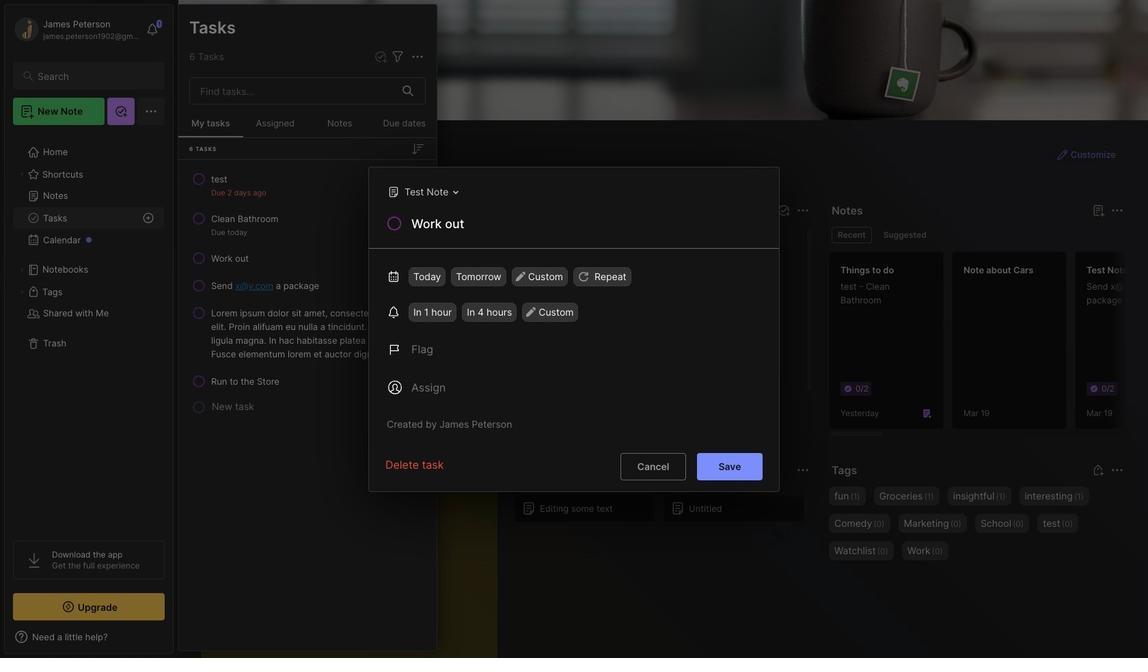 Task type: vqa. For each thing, say whether or not it's contained in the screenshot.
Lorem Ipsum Dolor Sit Amet, Consectetur Adipiscing Elit. Proin Alifuam Eu Nulla A Tincidunt. Curabitur Ut Ligula Magna. In Hac Habitasse Platea Dictumst. Fusce Elementum Lorem Et Auctor Dignissim. Proin Eget Mi Id Urna Euismod Consectetur. Pellentesque Porttitor Ac Urna Quis Fermentum: 4 "CELL"
yes



Task type: locate. For each thing, give the bounding box(es) containing it.
3 row from the top
[[184, 246, 432, 271]]

expand tags image
[[18, 288, 26, 296]]

expand notebooks image
[[18, 266, 26, 274]]

None search field
[[38, 68, 153, 84]]

tree
[[5, 133, 173, 529]]

none search field inside main element
[[38, 68, 153, 84]]

0 horizontal spatial tab
[[832, 227, 872, 243]]

new task image
[[778, 204, 791, 217]]

Go to note or move task field
[[381, 182, 464, 201]]

tab
[[832, 227, 872, 243], [878, 227, 933, 243]]

2 row from the top
[[184, 207, 432, 243]]

4 row from the top
[[184, 274, 432, 298]]

1 row from the top
[[184, 167, 432, 204]]

tree inside main element
[[5, 133, 173, 529]]

work out 2 cell
[[211, 252, 249, 265]]

tab list
[[832, 227, 1122, 243]]

lorem ipsum dolor sit amet, consectetur adipiscing elit. proin alifuam eu nulla a tincidunt. curabitur ut ligula magna. in hac habitasse platea dictumst. fusce elementum lorem et auctor dignissim. proin eget mi id urna euismod consectetur. pellentesque porttitor ac urna quis fermentum: 4 cell
[[211, 306, 426, 361]]

5 row from the top
[[184, 301, 432, 367]]

row group
[[178, 138, 437, 433], [515, 235, 813, 449], [830, 252, 1149, 438], [515, 495, 813, 531]]

1 horizontal spatial tab
[[878, 227, 933, 243]]

1 tab from the left
[[832, 227, 872, 243]]

row
[[184, 167, 432, 204], [184, 207, 432, 243], [184, 246, 432, 271], [184, 274, 432, 298], [184, 301, 432, 367], [184, 369, 432, 394]]

test 0 cell
[[211, 172, 228, 186]]

new task image
[[374, 50, 388, 64]]



Task type: describe. For each thing, give the bounding box(es) containing it.
6 row from the top
[[184, 369, 432, 394]]

Find tasks… text field
[[192, 80, 395, 102]]

run to the store 5 cell
[[211, 375, 280, 388]]

2 tab from the left
[[878, 227, 933, 243]]

Enter task text field
[[410, 215, 763, 238]]

Start writing… text field
[[212, 488, 497, 659]]

send x@y.com a package 3 cell
[[211, 279, 319, 293]]

main element
[[0, 0, 178, 659]]

Search text field
[[38, 70, 153, 83]]

clean bathroom 1 cell
[[211, 212, 279, 226]]



